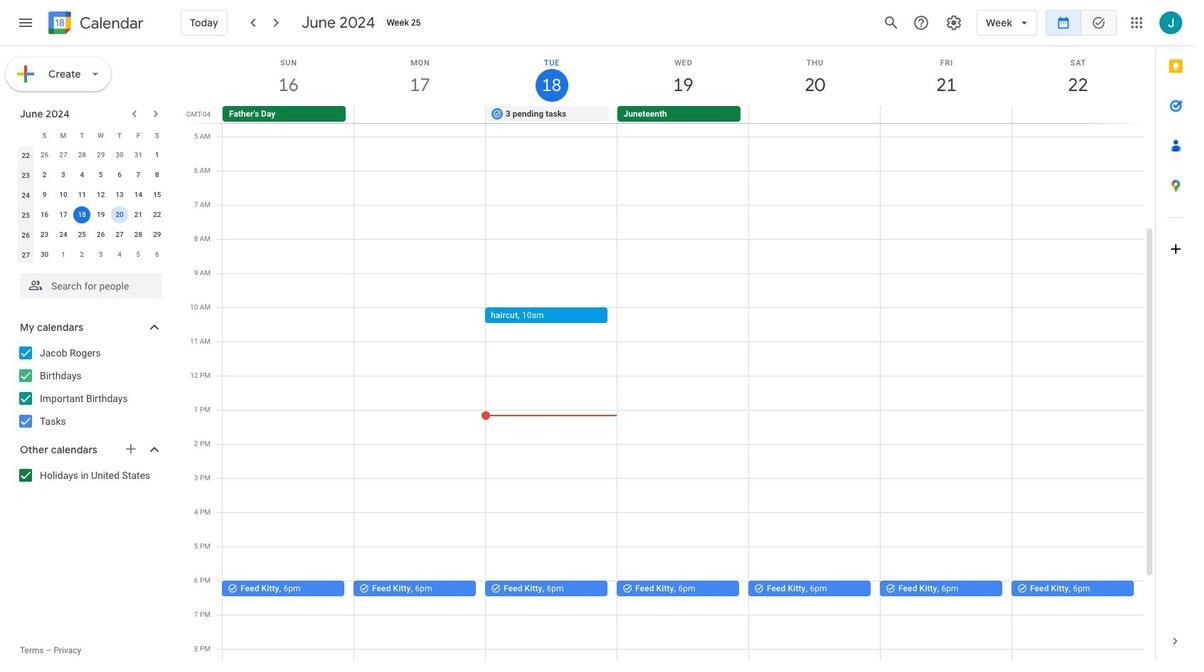 Task type: describe. For each thing, give the bounding box(es) containing it.
21 element
[[130, 206, 147, 223]]

25 element
[[74, 226, 91, 243]]

13 element
[[111, 186, 128, 204]]

28 element
[[130, 226, 147, 243]]

main drawer image
[[17, 14, 34, 31]]

11 element
[[74, 186, 91, 204]]

july 6 element
[[149, 246, 166, 263]]

may 29 element
[[92, 147, 109, 164]]

29 element
[[149, 226, 166, 243]]

23 element
[[36, 226, 53, 243]]

settings menu image
[[946, 14, 963, 31]]

26 element
[[92, 226, 109, 243]]

10 element
[[55, 186, 72, 204]]

heading inside calendar element
[[77, 15, 144, 32]]

may 27 element
[[55, 147, 72, 164]]

july 3 element
[[92, 246, 109, 263]]

4 element
[[74, 167, 91, 184]]

may 26 element
[[36, 147, 53, 164]]

row group inside june 2024 grid
[[16, 145, 167, 265]]

may 28 element
[[74, 147, 91, 164]]

19 element
[[92, 206, 109, 223]]

my calendars list
[[3, 342, 176, 433]]

30 element
[[36, 246, 53, 263]]

friday, june 21 element
[[881, 46, 1013, 106]]

thursday, june 20 element
[[749, 46, 881, 106]]

june 2024 grid
[[14, 125, 167, 265]]

27 element
[[111, 226, 128, 243]]

1 element
[[149, 147, 166, 164]]

may 30 element
[[111, 147, 128, 164]]

july 2 element
[[74, 246, 91, 263]]

16 element
[[36, 206, 53, 223]]



Task type: locate. For each thing, give the bounding box(es) containing it.
may 31 element
[[130, 147, 147, 164]]

column header inside june 2024 grid
[[16, 125, 35, 145]]

tab list
[[1156, 46, 1196, 621]]

saturday, june 22 element
[[1013, 46, 1144, 106]]

row group
[[16, 145, 167, 265]]

24 element
[[55, 226, 72, 243]]

add other calendars image
[[124, 442, 138, 456]]

july 1 element
[[55, 246, 72, 263]]

6 element
[[111, 167, 128, 184]]

15 element
[[149, 186, 166, 204]]

None search field
[[0, 268, 176, 299]]

monday, june 17 element
[[354, 46, 486, 106]]

heading
[[77, 15, 144, 32]]

tuesday, june 18, today element
[[486, 46, 618, 106]]

sunday, june 16 element
[[223, 46, 354, 106]]

2 element
[[36, 167, 53, 184]]

22 element
[[149, 206, 166, 223]]

cell
[[354, 106, 486, 123], [749, 106, 881, 123], [881, 106, 1012, 123], [1012, 106, 1144, 123], [73, 205, 91, 225], [110, 205, 129, 225]]

july 5 element
[[130, 246, 147, 263]]

calendar element
[[46, 9, 144, 40]]

5 element
[[92, 167, 109, 184]]

3 element
[[55, 167, 72, 184]]

7 element
[[130, 167, 147, 184]]

8 element
[[149, 167, 166, 184]]

20 element
[[111, 206, 128, 223]]

grid
[[182, 46, 1156, 661]]

17 element
[[55, 206, 72, 223]]

july 4 element
[[111, 246, 128, 263]]

14 element
[[130, 186, 147, 204]]

Search for people text field
[[28, 273, 154, 299]]

18, today element
[[74, 206, 91, 223]]

12 element
[[92, 186, 109, 204]]

column header
[[16, 125, 35, 145]]

wednesday, june 19 element
[[618, 46, 749, 106]]

row
[[216, 106, 1156, 123], [16, 125, 167, 145], [16, 145, 167, 165], [16, 165, 167, 185], [16, 185, 167, 205], [16, 205, 167, 225], [16, 225, 167, 245], [16, 245, 167, 265]]

9 element
[[36, 186, 53, 204]]



Task type: vqa. For each thing, say whether or not it's contained in the screenshot.
Wednesday, June 19 Element
yes



